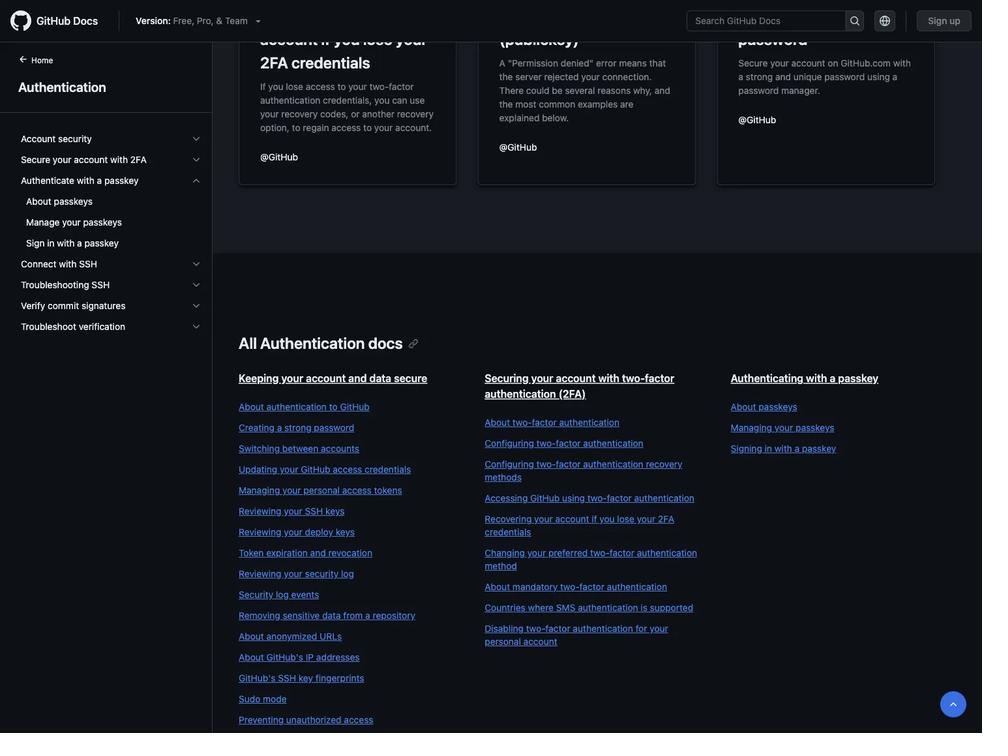 Task type: vqa. For each thing, say whether or not it's contained in the screenshot.
sc 9kayk9 0 image in Account security Dropdown Button
yes



Task type: describe. For each thing, give the bounding box(es) containing it.
1 vertical spatial creating a strong password
[[239, 423, 355, 433]]

about mandatory two-factor authentication link
[[485, 581, 705, 594]]

0 vertical spatial log
[[341, 569, 354, 580]]

0 horizontal spatial if
[[321, 30, 331, 48]]

for
[[636, 624, 648, 634]]

you down accessing github using two-factor authentication link
[[600, 514, 615, 525]]

passkeys up managing your passkeys at right
[[759, 402, 798, 412]]

configuring for configuring two-factor authentication recovery methods
[[485, 459, 534, 470]]

managing your personal access tokens
[[239, 485, 402, 496]]

most
[[516, 99, 537, 109]]

password up accounts
[[314, 423, 355, 433]]

version: free, pro, & team
[[136, 15, 248, 26]]

changing
[[485, 548, 525, 559]]

signatures
[[82, 301, 126, 311]]

github's ssh key fingerprints
[[239, 673, 364, 684]]

accessing
[[485, 493, 528, 504]]

two- inside securing your account with two-factor authentication (2fa)
[[623, 372, 645, 385]]

troubleshoot verification button
[[16, 317, 207, 337]]

to left regain
[[292, 122, 301, 133]]

2 vertical spatial credentials
[[485, 527, 532, 538]]

passkey up managing your passkeys link at the right of page
[[839, 372, 879, 385]]

if
[[260, 81, 266, 92]]

in for sign
[[47, 238, 55, 249]]

2fa inside dropdown button
[[130, 154, 147, 165]]

configuring two-factor authentication recovery methods
[[485, 459, 683, 483]]

about anonymized urls link
[[239, 630, 459, 643]]

to up the credentials,
[[338, 81, 346, 92]]

managing your passkeys link
[[731, 422, 951, 435]]

your inside "a "permission denied" error means that the server rejected your connection. there could be several reasons why, and the most common examples are explained below."
[[582, 71, 600, 82]]

account down all authentication docs link on the top left
[[306, 372, 346, 385]]

explained
[[500, 112, 540, 123]]

sc 9kayk9 0 image for troubleshoot verification
[[191, 322, 202, 332]]

with inside secure your account with 2fa dropdown button
[[110, 154, 128, 165]]

option,
[[260, 122, 290, 133]]

factor inside changing your preferred two-factor authentication method
[[610, 548, 635, 559]]

security log events link
[[239, 589, 459, 602]]

two- inside if you lose access to your two-factor authentication credentials, you can use your recovery codes, or another recovery option, to regain access to your account.
[[370, 81, 389, 92]]

about anonymized urls
[[239, 631, 342, 642]]

select language: current language is english image
[[880, 16, 891, 26]]

free,
[[173, 15, 195, 26]]

0 vertical spatial data
[[370, 372, 392, 385]]

verification
[[79, 321, 125, 332]]

authentication inside if you lose access to your two-factor authentication credentials, you can use your recovery codes, or another recovery option, to regain access to your account.
[[260, 95, 321, 105]]

authentication link
[[16, 77, 196, 97]]

account
[[21, 133, 56, 144]]

1 horizontal spatial lose
[[363, 30, 393, 48]]

0 horizontal spatial creating
[[239, 423, 275, 433]]

authenticate with a passkey element containing about passkeys
[[10, 191, 212, 254]]

factor inside securing your account with two-factor authentication (2fa)
[[645, 372, 675, 385]]

sc 9kayk9 0 image for ssh
[[191, 259, 202, 270]]

and down deploy
[[310, 548, 326, 559]]

github docs link
[[10, 10, 108, 31]]

triangle down image
[[253, 16, 264, 26]]

managing your passkeys
[[731, 423, 835, 433]]

version:
[[136, 15, 171, 26]]

1 horizontal spatial security
[[305, 569, 339, 580]]

ssh left key
[[278, 673, 296, 684]]

expiration
[[266, 548, 308, 559]]

two- inside disabling two-factor authentication for your personal account
[[526, 624, 546, 634]]

passkey down managing your passkeys link at the right of page
[[803, 443, 837, 454]]

strong inside secure your account on github.com with a strong and unique password using a password manager.
[[746, 71, 773, 82]]

about github's ip addresses
[[239, 652, 360, 663]]

1 the from the top
[[500, 71, 513, 82]]

password left manager.
[[739, 85, 779, 96]]

authenticate with a passkey element containing authenticate with a passkey
[[10, 170, 212, 254]]

authentication inside the configuring two-factor authentication recovery methods
[[584, 459, 644, 470]]

secure your account with 2fa
[[21, 154, 147, 165]]

github up creating a strong password link
[[340, 402, 370, 412]]

security inside dropdown button
[[58, 133, 92, 144]]

ip
[[306, 652, 314, 663]]

keeping your account and data secure link
[[239, 372, 428, 385]]

factor inside "link"
[[580, 582, 605, 593]]

disabling two-factor authentication for your personal account
[[485, 624, 669, 647]]

error
[[596, 57, 617, 68]]

passkeys up manage your passkeys
[[54, 196, 93, 207]]

and inside "a "permission denied" error means that the server rejected your connection. there could be several reasons why, and the most common examples are explained below."
[[655, 85, 671, 96]]

all
[[239, 334, 257, 352]]

passkeys up "signing in with a passkey" link
[[796, 423, 835, 433]]

0 vertical spatial recovering
[[260, 7, 340, 25]]

deploy
[[305, 527, 333, 538]]

Search GitHub Docs search field
[[688, 11, 846, 31]]

reviewing for reviewing your deploy keys
[[239, 527, 282, 538]]

verify commit signatures
[[21, 301, 126, 311]]

a inside dropdown button
[[97, 175, 102, 186]]

your inside changing your preferred two-factor authentication method
[[528, 548, 546, 559]]

about for two-
[[485, 582, 510, 593]]

passkeys up sign in with a passkey link
[[83, 217, 122, 228]]

updating your github access credentials link
[[239, 463, 459, 476]]

recovering inside recovering your account if you lose your 2fa credentials link
[[485, 514, 532, 525]]

factor inside if you lose access to your two-factor authentication credentials, you can use your recovery codes, or another recovery option, to regain access to your account.
[[389, 81, 414, 92]]

reasons
[[598, 85, 631, 96]]

1 vertical spatial authentication
[[260, 334, 365, 352]]

events
[[291, 590, 319, 600]]

about down authenticating
[[731, 402, 757, 412]]

lose inside if you lose access to your two-factor authentication credentials, you can use your recovery codes, or another recovery option, to regain access to your account.
[[286, 81, 303, 92]]

your inside securing your account with two-factor authentication (2fa)
[[532, 372, 554, 385]]

account security button
[[16, 129, 207, 149]]

home
[[31, 55, 53, 65]]

sudo
[[239, 694, 261, 705]]

about authentication to github
[[239, 402, 370, 412]]

2 the from the top
[[500, 99, 513, 109]]

pro,
[[197, 15, 214, 26]]

github left docs
[[37, 15, 71, 27]]

on
[[828, 57, 839, 68]]

using inside secure your account on github.com with a strong and unique password using a password manager.
[[868, 71, 891, 82]]

with right authenticating
[[807, 372, 828, 385]]

configuring two-factor authentication recovery methods link
[[485, 458, 705, 484]]

about for factor
[[485, 417, 510, 428]]

passkey down manage your passkeys link
[[85, 238, 119, 249]]

updating
[[239, 464, 278, 475]]

security
[[239, 590, 274, 600]]

removing
[[239, 611, 280, 621]]

1 vertical spatial credentials
[[365, 464, 411, 475]]

your inside dropdown button
[[53, 154, 71, 165]]

a "permission denied" error means that the server rejected your connection. there could be several reasons why, and the most common examples are explained below.
[[500, 57, 671, 123]]

authentication element
[[0, 53, 213, 732]]

1 horizontal spatial recovering your account if you lose your 2fa credentials
[[485, 514, 675, 538]]

creating inside creating a strong password
[[739, 7, 800, 25]]

are
[[621, 99, 634, 109]]

secure for secure your account with 2fa
[[21, 154, 50, 165]]

about inside authentication element
[[26, 196, 51, 207]]

recovery inside the configuring two-factor authentication recovery methods
[[646, 459, 683, 470]]

sc 9kayk9 0 image for secure your account with 2fa
[[191, 155, 202, 165]]

several
[[565, 85, 596, 96]]

mandatory
[[513, 582, 558, 593]]

personal inside disabling two-factor authentication for your personal account
[[485, 637, 521, 647]]

troubleshooting ssh
[[21, 280, 110, 290]]

1 horizontal spatial if
[[592, 514, 597, 525]]

sign for sign up
[[929, 15, 948, 26]]

switching between accounts
[[239, 443, 360, 454]]

two- inside 'about mandatory two-factor authentication' "link"
[[561, 582, 580, 593]]

updating your github access credentials
[[239, 464, 411, 475]]

with inside connect with ssh dropdown button
[[59, 259, 77, 270]]

sudo mode link
[[239, 693, 459, 706]]

0 horizontal spatial data
[[322, 611, 341, 621]]

credentials,
[[323, 95, 372, 105]]

and up about authentication to github link
[[349, 372, 367, 385]]

authentication inside changing your preferred two-factor authentication method
[[637, 548, 698, 559]]

securing
[[485, 372, 529, 385]]

secure for secure your account on github.com with a strong and unique password using a password manager.
[[739, 57, 768, 68]]

keys for reviewing your deploy keys
[[336, 527, 355, 538]]

rejected
[[545, 71, 579, 82]]

reviewing your ssh keys
[[239, 506, 345, 517]]

disabling two-factor authentication for your personal account link
[[485, 623, 705, 649]]

account security
[[21, 133, 92, 144]]

error:
[[500, 7, 538, 25]]

sign up link
[[918, 10, 972, 31]]

0 vertical spatial credentials
[[292, 54, 370, 72]]

mode
[[263, 694, 287, 705]]

(publickey)
[[500, 30, 579, 48]]

security log events
[[239, 590, 319, 600]]

1 vertical spatial log
[[276, 590, 289, 600]]

common
[[539, 99, 576, 109]]

you up another
[[375, 95, 390, 105]]

with inside sign in with a passkey link
[[57, 238, 75, 249]]

sensitive
[[283, 611, 320, 621]]

account down triangle down image
[[260, 30, 318, 48]]

sc 9kayk9 0 image for troubleshooting ssh
[[191, 280, 202, 290]]

from
[[343, 611, 363, 621]]

configuring two-factor authentication link
[[485, 437, 705, 450]]

changing your preferred two-factor authentication method
[[485, 548, 698, 572]]

&
[[216, 15, 223, 26]]

in for signing
[[765, 443, 773, 454]]

about passkeys link for managing your passkeys link at the right of page
[[731, 401, 951, 414]]



Task type: locate. For each thing, give the bounding box(es) containing it.
1 horizontal spatial personal
[[485, 637, 521, 647]]

@github for creating a strong password
[[739, 114, 777, 125]]

secure down search github docs search box
[[739, 57, 768, 68]]

3 sc 9kayk9 0 image from the top
[[191, 176, 202, 186]]

using inside accessing github using two-factor authentication link
[[563, 493, 585, 504]]

0 vertical spatial creating
[[739, 7, 800, 25]]

reviewing up "security"
[[239, 569, 282, 580]]

0 horizontal spatial about passkeys link
[[16, 191, 207, 212]]

1 vertical spatial creating
[[239, 423, 275, 433]]

1 horizontal spatial managing
[[731, 423, 773, 433]]

two- inside accessing github using two-factor authentication link
[[588, 493, 607, 504]]

switching
[[239, 443, 280, 454]]

0 vertical spatial lose
[[363, 30, 393, 48]]

preferred
[[549, 548, 588, 559]]

credentials up the credentials,
[[292, 54, 370, 72]]

preventing
[[239, 715, 284, 726]]

if down accessing github using two-factor authentication link
[[592, 514, 597, 525]]

token
[[239, 548, 264, 559]]

access for github
[[333, 464, 362, 475]]

personal down disabling at the bottom
[[485, 637, 521, 647]]

2fa
[[260, 54, 288, 72], [130, 154, 147, 165], [658, 514, 675, 525]]

0 vertical spatial secure
[[739, 57, 768, 68]]

managing inside managing your passkeys link
[[731, 423, 773, 433]]

about down keeping
[[239, 402, 264, 412]]

to up creating a strong password link
[[329, 402, 338, 412]]

lose up can
[[363, 30, 393, 48]]

0 horizontal spatial recovering your account if you lose your 2fa credentials
[[260, 7, 428, 72]]

data up urls
[[322, 611, 341, 621]]

sign up "connect"
[[26, 238, 45, 249]]

personal
[[304, 485, 340, 496], [485, 637, 521, 647]]

managing for managing your personal access tokens
[[239, 485, 280, 496]]

keys for reviewing your ssh keys
[[326, 506, 345, 517]]

0 vertical spatial if
[[321, 30, 331, 48]]

securing your account with two-factor authentication (2fa) link
[[485, 372, 675, 400]]

sign in with a passkey
[[26, 238, 119, 249]]

account.
[[396, 122, 432, 133]]

github's down about anonymized urls
[[267, 652, 303, 663]]

github's
[[267, 652, 303, 663], [239, 673, 276, 684]]

1 horizontal spatial 2fa
[[260, 54, 288, 72]]

access for lose
[[306, 81, 335, 92]]

creating
[[739, 7, 800, 25], [239, 423, 275, 433]]

using down the github.com
[[868, 71, 891, 82]]

1 vertical spatial about passkeys
[[731, 402, 798, 412]]

passkey inside dropdown button
[[104, 175, 139, 186]]

1 horizontal spatial log
[[341, 569, 354, 580]]

two- down configuring two-factor authentication recovery methods 'link'
[[588, 493, 607, 504]]

@github for error: permission denied (publickey)
[[500, 142, 537, 152]]

2 horizontal spatial @github
[[739, 114, 777, 125]]

with up troubleshooting ssh
[[59, 259, 77, 270]]

4 sc 9kayk9 0 image from the top
[[191, 280, 202, 290]]

scroll to top image
[[949, 700, 959, 710]]

2 vertical spatial 2fa
[[658, 514, 675, 525]]

1 vertical spatial recovering
[[485, 514, 532, 525]]

1 vertical spatial reviewing
[[239, 527, 282, 538]]

secure your account on github.com with a strong and unique password using a password manager.
[[739, 57, 912, 96]]

0 vertical spatial strong
[[815, 7, 861, 25]]

1 horizontal spatial creating a strong password
[[739, 7, 861, 48]]

0 vertical spatial managing
[[731, 423, 773, 433]]

search image
[[850, 16, 861, 26]]

personal down updating your github access credentials
[[304, 485, 340, 496]]

github right accessing
[[531, 493, 560, 504]]

log
[[341, 569, 354, 580], [276, 590, 289, 600]]

docs
[[73, 15, 98, 27]]

countries
[[485, 603, 526, 613]]

two- inside changing your preferred two-factor authentication method
[[591, 548, 610, 559]]

signing in with a passkey
[[731, 443, 837, 454]]

1 vertical spatial github's
[[239, 673, 276, 684]]

secure inside dropdown button
[[21, 154, 50, 165]]

1 vertical spatial using
[[563, 493, 585, 504]]

1 horizontal spatial data
[[370, 372, 392, 385]]

data left secure
[[370, 372, 392, 385]]

1 vertical spatial managing
[[239, 485, 280, 496]]

secure your account with 2fa button
[[16, 149, 207, 170]]

creating a strong password
[[739, 7, 861, 48], [239, 423, 355, 433]]

access inside the updating your github access credentials link
[[333, 464, 362, 475]]

reviewing down updating
[[239, 506, 282, 517]]

1 vertical spatial sign
[[26, 238, 45, 249]]

credentials up changing at the bottom
[[485, 527, 532, 538]]

in down manage
[[47, 238, 55, 249]]

about passkeys down authenticate
[[26, 196, 93, 207]]

0 horizontal spatial authentication
[[18, 79, 106, 94]]

ssh down the sign in with a passkey
[[79, 259, 97, 270]]

1 vertical spatial personal
[[485, 637, 521, 647]]

0 vertical spatial security
[[58, 133, 92, 144]]

0 vertical spatial 2fa
[[260, 54, 288, 72]]

managing for managing your passkeys
[[731, 423, 773, 433]]

github's up sudo mode
[[239, 673, 276, 684]]

2 vertical spatial lose
[[618, 514, 635, 525]]

strong inside creating a strong password
[[815, 7, 861, 25]]

1 vertical spatial secure
[[21, 154, 50, 165]]

account up authenticate with a passkey
[[74, 154, 108, 165]]

keys down 'managing your personal access tokens' link
[[326, 506, 345, 517]]

about passkeys link up managing your passkeys link at the right of page
[[731, 401, 951, 414]]

recovering your account if you lose your 2fa credentials up the credentials,
[[260, 7, 428, 72]]

verify
[[21, 301, 45, 311]]

0 horizontal spatial 2fa
[[130, 154, 147, 165]]

1 sc 9kayk9 0 image from the top
[[191, 134, 202, 144]]

0 vertical spatial sign
[[929, 15, 948, 26]]

about two-factor authentication
[[485, 417, 620, 428]]

with down account security dropdown button
[[110, 154, 128, 165]]

signing
[[731, 443, 763, 454]]

account up (2fa)
[[556, 372, 596, 385]]

1 vertical spatial about passkeys link
[[731, 401, 951, 414]]

keys inside "link"
[[326, 506, 345, 517]]

about
[[26, 196, 51, 207], [239, 402, 264, 412], [731, 402, 757, 412], [485, 417, 510, 428], [485, 582, 510, 593], [239, 631, 264, 642], [239, 652, 264, 663]]

recovering down accessing
[[485, 514, 532, 525]]

all authentication docs
[[239, 334, 403, 352]]

sign inside the authenticate with a passkey element
[[26, 238, 45, 249]]

account inside disabling two-factor authentication for your personal account
[[524, 637, 558, 647]]

managing inside 'managing your personal access tokens' link
[[239, 485, 280, 496]]

about github's ip addresses link
[[239, 651, 459, 664]]

account down the accessing github using two-factor authentication
[[556, 514, 590, 525]]

creating a strong password link
[[239, 422, 459, 435]]

password inside creating a strong password
[[739, 30, 808, 48]]

team
[[225, 15, 248, 26]]

reviewing your security log
[[239, 569, 354, 580]]

3 reviewing from the top
[[239, 569, 282, 580]]

2 vertical spatial reviewing
[[239, 569, 282, 580]]

codes,
[[321, 108, 349, 119]]

with inside "signing in with a passkey" link
[[775, 443, 793, 454]]

authentication inside disabling two-factor authentication for your personal account
[[573, 624, 634, 634]]

0 horizontal spatial using
[[563, 493, 585, 504]]

about passkeys link for manage your passkeys link
[[16, 191, 207, 212]]

1 horizontal spatial about passkeys link
[[731, 401, 951, 414]]

sign left up
[[929, 15, 948, 26]]

tooltip
[[941, 692, 967, 718]]

None search field
[[687, 10, 865, 31]]

authentication inside securing your account with two-factor authentication (2fa)
[[485, 388, 556, 400]]

recovering your account if you lose your 2fa credentials link
[[485, 513, 705, 539]]

between
[[282, 443, 319, 454]]

account up unique
[[792, 57, 826, 68]]

password up unique
[[739, 30, 808, 48]]

you
[[334, 30, 360, 48], [268, 81, 284, 92], [375, 95, 390, 105], [600, 514, 615, 525]]

sc 9kayk9 0 image for signatures
[[191, 301, 202, 311]]

secure inside secure your account on github.com with a strong and unique password using a password manager.
[[739, 57, 768, 68]]

with right the github.com
[[894, 57, 912, 68]]

you up the credentials,
[[334, 30, 360, 48]]

factor inside disabling two-factor authentication for your personal account
[[546, 624, 571, 634]]

about down method
[[485, 582, 510, 593]]

all authentication docs link
[[239, 334, 419, 352]]

with inside authenticate with a passkey dropdown button
[[77, 175, 95, 186]]

two- inside configuring two-factor authentication link
[[537, 438, 556, 449]]

2 authenticate with a passkey element from the top
[[10, 191, 212, 254]]

two- up "about two-factor authentication" link
[[623, 372, 645, 385]]

2 vertical spatial strong
[[285, 423, 312, 433]]

anonymized
[[267, 631, 317, 642]]

access for personal
[[342, 485, 372, 496]]

authenticate
[[21, 175, 74, 186]]

with up "about two-factor authentication" link
[[599, 372, 620, 385]]

manage your passkeys link
[[16, 212, 207, 233]]

configuring inside the configuring two-factor authentication recovery methods
[[485, 459, 534, 470]]

0 vertical spatial about passkeys link
[[16, 191, 207, 212]]

0 vertical spatial github's
[[267, 652, 303, 663]]

access inside 'managing your personal access tokens' link
[[342, 485, 372, 496]]

0 horizontal spatial log
[[276, 590, 289, 600]]

0 horizontal spatial lose
[[286, 81, 303, 92]]

1 horizontal spatial about passkeys
[[731, 402, 798, 412]]

1 vertical spatial configuring
[[485, 459, 534, 470]]

connect with ssh
[[21, 259, 97, 270]]

managing down updating
[[239, 485, 280, 496]]

removing sensitive data from a repository link
[[239, 610, 459, 623]]

key
[[299, 673, 313, 684]]

2 horizontal spatial lose
[[618, 514, 635, 525]]

authenticate with a passkey element
[[10, 170, 212, 254], [10, 191, 212, 254]]

0 vertical spatial personal
[[304, 485, 340, 496]]

and right "why,"
[[655, 85, 671, 96]]

lose down accessing github using two-factor authentication link
[[618, 514, 635, 525]]

two- down recovering your account if you lose your 2fa credentials link
[[591, 548, 610, 559]]

1 vertical spatial 2fa
[[130, 154, 147, 165]]

security up secure your account with 2fa
[[58, 133, 92, 144]]

troubleshoot
[[21, 321, 76, 332]]

strong left unique
[[746, 71, 773, 82]]

managing up signing
[[731, 423, 773, 433]]

about down securing
[[485, 417, 510, 428]]

0 horizontal spatial strong
[[285, 423, 312, 433]]

keeping your account and data secure
[[239, 372, 428, 385]]

2 horizontal spatial strong
[[815, 7, 861, 25]]

and inside secure your account on github.com with a strong and unique password using a password manager.
[[776, 71, 792, 82]]

access down or
[[332, 122, 361, 133]]

about up manage
[[26, 196, 51, 207]]

sc 9kayk9 0 image inside verify commit signatures dropdown button
[[191, 301, 202, 311]]

reviewing your deploy keys link
[[239, 526, 459, 539]]

ssh up deploy
[[305, 506, 323, 517]]

lose
[[363, 30, 393, 48], [286, 81, 303, 92], [618, 514, 635, 525]]

with inside securing your account with two-factor authentication (2fa)
[[599, 372, 620, 385]]

about passkeys up managing your passkeys at right
[[731, 402, 798, 412]]

1 vertical spatial lose
[[286, 81, 303, 92]]

2 sc 9kayk9 0 image from the top
[[191, 155, 202, 165]]

1 horizontal spatial creating
[[739, 7, 800, 25]]

account inside securing your account with two-factor authentication (2fa)
[[556, 372, 596, 385]]

password down the on
[[825, 71, 865, 82]]

0 vertical spatial recovering your account if you lose your 2fa credentials
[[260, 7, 428, 72]]

0 vertical spatial sc 9kayk9 0 image
[[191, 259, 202, 270]]

sc 9kayk9 0 image for authenticate with a passkey
[[191, 176, 202, 186]]

recovering your account if you lose your 2fa credentials down the accessing github using two-factor authentication
[[485, 514, 675, 538]]

access inside preventing unauthorized access link
[[344, 715, 374, 726]]

in right signing
[[765, 443, 773, 454]]

commit
[[48, 301, 79, 311]]

two- inside the configuring two-factor authentication recovery methods
[[537, 459, 556, 470]]

0 vertical spatial configuring
[[485, 438, 534, 449]]

unique
[[794, 71, 823, 82]]

1 vertical spatial the
[[500, 99, 513, 109]]

to down another
[[364, 122, 372, 133]]

passkey
[[104, 175, 139, 186], [85, 238, 119, 249], [839, 372, 879, 385], [803, 443, 837, 454]]

1 configuring from the top
[[485, 438, 534, 449]]

you right if
[[268, 81, 284, 92]]

your inside disabling two-factor authentication for your personal account
[[650, 624, 669, 634]]

accessing github using two-factor authentication link
[[485, 492, 705, 505]]

lose right if
[[286, 81, 303, 92]]

recovering right team
[[260, 7, 340, 25]]

0 vertical spatial about passkeys
[[26, 196, 93, 207]]

about inside "link"
[[485, 582, 510, 593]]

2 configuring from the top
[[485, 459, 534, 470]]

1 vertical spatial sc 9kayk9 0 image
[[191, 301, 202, 311]]

0 horizontal spatial recovering
[[260, 7, 340, 25]]

keys
[[326, 506, 345, 517], [336, 527, 355, 538]]

about for ip
[[239, 652, 264, 663]]

1 authenticate with a passkey element from the top
[[10, 170, 212, 254]]

with up connect with ssh at left
[[57, 238, 75, 249]]

token expiration and revocation link
[[239, 547, 459, 560]]

access down switching between accounts link
[[333, 464, 362, 475]]

about for to
[[239, 402, 264, 412]]

sc 9kayk9 0 image inside authenticate with a passkey dropdown button
[[191, 176, 202, 186]]

sc 9kayk9 0 image inside troubleshoot verification "dropdown button"
[[191, 322, 202, 332]]

authentication inside the authentication link
[[18, 79, 106, 94]]

about up sudo
[[239, 652, 264, 663]]

reviewing for reviewing your ssh keys
[[239, 506, 282, 517]]

1 horizontal spatial using
[[868, 71, 891, 82]]

github up managing your personal access tokens
[[301, 464, 331, 475]]

using down the configuring two-factor authentication recovery methods
[[563, 493, 585, 504]]

authentication inside "link"
[[607, 582, 668, 593]]

0 vertical spatial creating a strong password
[[739, 7, 861, 48]]

if you lose access to your two-factor authentication credentials, you can use your recovery codes, or another recovery option, to regain access to your account.
[[260, 81, 434, 133]]

two- up the sms
[[561, 582, 580, 593]]

0 vertical spatial reviewing
[[239, 506, 282, 517]]

about for urls
[[239, 631, 264, 642]]

(2fa)
[[559, 388, 586, 400]]

factor inside the configuring two-factor authentication recovery methods
[[556, 459, 581, 470]]

0 horizontal spatial secure
[[21, 154, 50, 165]]

security down token expiration and revocation
[[305, 569, 339, 580]]

a
[[500, 57, 506, 68]]

ssh up signatures
[[92, 280, 110, 290]]

authentication down home "link"
[[18, 79, 106, 94]]

reviewing your ssh keys link
[[239, 505, 459, 518]]

docs
[[368, 334, 403, 352]]

tokens
[[374, 485, 402, 496]]

github.com
[[841, 57, 891, 68]]

strong up the on
[[815, 7, 861, 25]]

1 vertical spatial if
[[592, 514, 597, 525]]

0 horizontal spatial @github
[[260, 151, 298, 162]]

sc 9kayk9 0 image inside troubleshooting ssh dropdown button
[[191, 280, 202, 290]]

in inside authentication element
[[47, 238, 55, 249]]

account down where on the right bottom of the page
[[524, 637, 558, 647]]

1 vertical spatial data
[[322, 611, 341, 621]]

reviewing up "token"
[[239, 527, 282, 538]]

with inside secure your account on github.com with a strong and unique password using a password manager.
[[894, 57, 912, 68]]

2 horizontal spatial 2fa
[[658, 514, 675, 525]]

countries where sms authentication is supported
[[485, 603, 694, 613]]

keys down reviewing your ssh keys "link" in the left bottom of the page
[[336, 527, 355, 538]]

sc 9kayk9 0 image inside secure your account with 2fa dropdown button
[[191, 155, 202, 165]]

two- inside "about two-factor authentication" link
[[513, 417, 532, 428]]

access up the credentials,
[[306, 81, 335, 92]]

be
[[552, 85, 563, 96]]

2 reviewing from the top
[[239, 527, 282, 538]]

and up manager.
[[776, 71, 792, 82]]

0 vertical spatial authentication
[[18, 79, 106, 94]]

passkey down secure your account with 2fa dropdown button
[[104, 175, 139, 186]]

where
[[528, 603, 554, 613]]

1 sc 9kayk9 0 image from the top
[[191, 259, 202, 270]]

preventing unauthorized access link
[[239, 714, 459, 727]]

sudo mode
[[239, 694, 287, 705]]

2 horizontal spatial recovery
[[646, 459, 683, 470]]

secure down account in the top of the page
[[21, 154, 50, 165]]

creating a strong password up switching between accounts
[[239, 423, 355, 433]]

1 vertical spatial security
[[305, 569, 339, 580]]

ssh inside "link"
[[305, 506, 323, 517]]

sc 9kayk9 0 image
[[191, 259, 202, 270], [191, 301, 202, 311]]

access down sudo mode link in the left of the page
[[344, 715, 374, 726]]

passkeys
[[54, 196, 93, 207], [83, 217, 122, 228], [759, 402, 798, 412], [796, 423, 835, 433]]

signing in with a passkey link
[[731, 442, 951, 456]]

sc 9kayk9 0 image inside connect with ssh dropdown button
[[191, 259, 202, 270]]

with
[[894, 57, 912, 68], [110, 154, 128, 165], [77, 175, 95, 186], [57, 238, 75, 249], [59, 259, 77, 270], [599, 372, 620, 385], [807, 372, 828, 385], [775, 443, 793, 454]]

@github for recovering your account if you lose your 2fa credentials
[[260, 151, 298, 162]]

0 horizontal spatial in
[[47, 238, 55, 249]]

changing your preferred two-factor authentication method link
[[485, 547, 705, 573]]

strong inside creating a strong password link
[[285, 423, 312, 433]]

0 vertical spatial the
[[500, 71, 513, 82]]

regain
[[303, 122, 329, 133]]

methods
[[485, 472, 522, 483]]

1 reviewing from the top
[[239, 506, 282, 517]]

strong up switching between accounts
[[285, 423, 312, 433]]

sc 9kayk9 0 image
[[191, 134, 202, 144], [191, 155, 202, 165], [191, 176, 202, 186], [191, 280, 202, 290], [191, 322, 202, 332]]

your inside secure your account on github.com with a strong and unique password using a password manager.
[[771, 57, 789, 68]]

in
[[47, 238, 55, 249], [765, 443, 773, 454]]

reviewing inside "link"
[[239, 506, 282, 517]]

0 horizontal spatial security
[[58, 133, 92, 144]]

sign for sign in with a passkey
[[26, 238, 45, 249]]

0 horizontal spatial recovery
[[281, 108, 318, 119]]

1 horizontal spatial strong
[[746, 71, 773, 82]]

account inside secure your account on github.com with a strong and unique password using a password manager.
[[792, 57, 826, 68]]

troubleshoot verification
[[21, 321, 125, 332]]

configuring inside configuring two-factor authentication link
[[485, 438, 534, 449]]

5 sc 9kayk9 0 image from the top
[[191, 322, 202, 332]]

account inside dropdown button
[[74, 154, 108, 165]]

sc 9kayk9 0 image inside account security dropdown button
[[191, 134, 202, 144]]

log left events
[[276, 590, 289, 600]]

authenticating with a passkey
[[731, 372, 879, 385]]

1 vertical spatial recovering your account if you lose your 2fa credentials
[[485, 514, 675, 538]]

verify commit signatures button
[[16, 296, 207, 317]]

examples
[[578, 99, 618, 109]]

about mandatory two-factor authentication
[[485, 582, 668, 593]]

security
[[58, 133, 92, 144], [305, 569, 339, 580]]

with down secure your account with 2fa
[[77, 175, 95, 186]]

2 sc 9kayk9 0 image from the top
[[191, 301, 202, 311]]

the down "a"
[[500, 71, 513, 82]]

1 horizontal spatial recovery
[[397, 108, 434, 119]]

reviewing for reviewing your security log
[[239, 569, 282, 580]]

factor
[[389, 81, 414, 92], [645, 372, 675, 385], [532, 417, 557, 428], [556, 438, 581, 449], [556, 459, 581, 470], [607, 493, 632, 504], [610, 548, 635, 559], [580, 582, 605, 593], [546, 624, 571, 634]]

or
[[351, 108, 360, 119]]

1 horizontal spatial sign
[[929, 15, 948, 26]]

addresses
[[316, 652, 360, 663]]

two- down securing
[[513, 417, 532, 428]]

sc 9kayk9 0 image for account security
[[191, 134, 202, 144]]

1 horizontal spatial @github
[[500, 142, 537, 152]]

configuring
[[485, 438, 534, 449], [485, 459, 534, 470]]

two- down about two-factor authentication
[[537, 438, 556, 449]]

1 horizontal spatial recovering
[[485, 514, 532, 525]]

about passkeys inside authentication element
[[26, 196, 93, 207]]

could
[[527, 85, 550, 96]]

1 vertical spatial in
[[765, 443, 773, 454]]

1 horizontal spatial authentication
[[260, 334, 365, 352]]

with down managing your passkeys at right
[[775, 443, 793, 454]]

account
[[260, 30, 318, 48], [792, 57, 826, 68], [74, 154, 108, 165], [306, 372, 346, 385], [556, 372, 596, 385], [556, 514, 590, 525], [524, 637, 558, 647]]

your inside "link"
[[284, 506, 303, 517]]

1 vertical spatial strong
[[746, 71, 773, 82]]

0 horizontal spatial personal
[[304, 485, 340, 496]]

configuring for configuring two-factor authentication
[[485, 438, 534, 449]]

0 horizontal spatial creating a strong password
[[239, 423, 355, 433]]

1 horizontal spatial in
[[765, 443, 773, 454]]

0 horizontal spatial sign
[[26, 238, 45, 249]]

1 horizontal spatial secure
[[739, 57, 768, 68]]

0 vertical spatial using
[[868, 71, 891, 82]]



